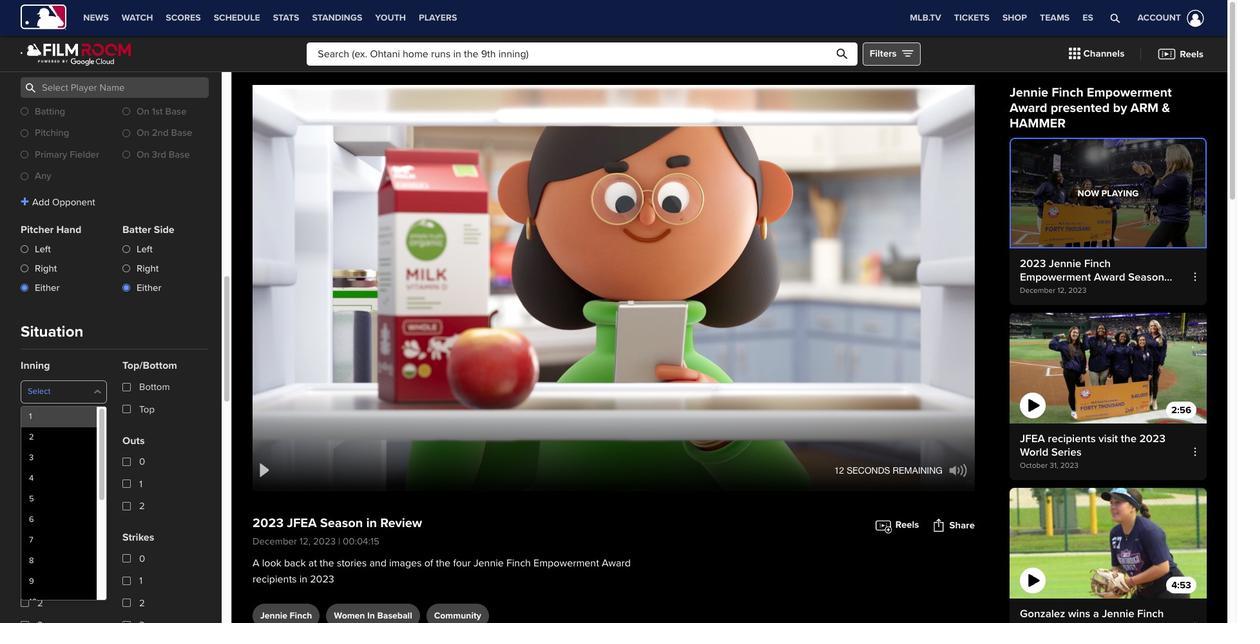 Task type: describe. For each thing, give the bounding box(es) containing it.
share
[[949, 520, 975, 531]]

balls
[[21, 532, 43, 545]]

community link
[[426, 604, 489, 624]]

shop link
[[996, 0, 1034, 36]]

9
[[29, 577, 34, 587]]

jennie inside a look back at the stories and images of the four jennie finch empowerment award recipients in 2023
[[474, 557, 504, 570]]

baserunners
[[21, 435, 80, 448]]

jfea inside 2023 jfea season in review december 12, 2023 | 00:04:15
[[287, 516, 317, 532]]

baseball
[[377, 611, 412, 622]]

12 seconds remaining element
[[830, 466, 943, 476]]

community
[[434, 611, 481, 622]]

major league baseball image
[[21, 4, 66, 30]]

2023 right visit
[[1140, 433, 1166, 446]]

fielder
[[70, 149, 99, 160]]

arm
[[1131, 101, 1159, 116]]

2:56
[[1171, 405, 1191, 416]]

youth link
[[369, 0, 412, 36]]

left for batter
[[137, 243, 153, 255]]

5
[[29, 494, 34, 505]]

mute (m) image
[[949, 464, 967, 477]]

jfea inside jfea recipients visit the 2023 world series october 31, 2023
[[1020, 433, 1045, 446]]

filters
[[870, 48, 897, 60]]

right for pitcher
[[35, 263, 57, 274]]

12
[[834, 466, 844, 476]]

empowerment inside gonzalez wins a jennie finch empowerment award
[[1020, 621, 1091, 624]]

visit
[[1099, 433, 1118, 446]]

1 2 3 4 5 6 7 8 9 10
[[29, 412, 37, 608]]

base for on 3rd base
[[169, 149, 190, 160]]

at
[[309, 557, 317, 570]]

|
[[338, 536, 340, 548]]

players link
[[412, 0, 463, 36]]

2 vertical spatial in
[[367, 611, 375, 622]]

inning
[[21, 360, 50, 373]]

account button
[[1122, 0, 1207, 36]]

10
[[29, 597, 37, 608]]

women in baseball
[[334, 611, 412, 622]]

on for on 1st base
[[137, 106, 149, 117]]

0 horizontal spatial the
[[320, 557, 334, 570]]

award inside a look back at the stories and images of the four jennie finch empowerment award recipients in 2023
[[602, 557, 631, 570]]

series
[[1051, 446, 1082, 460]]

tertiary navigation element
[[904, 0, 1100, 36]]

tickets link
[[948, 0, 996, 36]]

option group containing batting
[[21, 105, 209, 191]]

news
[[83, 12, 109, 23]]

women
[[334, 611, 365, 622]]

a
[[1093, 608, 1099, 621]]

jennie finch
[[260, 611, 312, 622]]

8
[[29, 556, 34, 566]]

base for on 1st base
[[165, 106, 187, 117]]

december
[[253, 536, 297, 548]]

pitcher
[[21, 224, 54, 237]]

teams
[[1040, 12, 1070, 23]]

jennie down look
[[260, 611, 287, 622]]

4
[[29, 474, 34, 484]]

mlb film room - powered by google cloud image
[[21, 42, 132, 66]]

2 inside 1 2 3 4 5 6 7 8 9 10
[[29, 432, 34, 443]]

scores link
[[159, 0, 207, 36]]

in inside a look back at the stories and images of the four jennie finch empowerment award recipients in 2023
[[299, 573, 307, 586]]

2 for outs
[[139, 501, 145, 512]]

recipients inside jfea recipients visit the 2023 world series october 31, 2023
[[1048, 433, 1096, 446]]

3
[[29, 453, 34, 463]]

2023 jfea season in review december 12, 2023 | 00:04:15
[[253, 516, 422, 548]]

es link
[[1076, 0, 1100, 36]]

secondary navigation element containing news
[[77, 0, 463, 36]]

pitching
[[35, 127, 69, 139]]

any
[[35, 170, 51, 182]]

look
[[262, 557, 281, 570]]

jennie finch empowerment award presented by arm & hammer
[[1010, 85, 1172, 131]]

either for batter
[[137, 282, 161, 294]]

primary fielder
[[35, 149, 99, 160]]

jfea winners visit 2023 ws image
[[1010, 313, 1207, 424]]

jfea recipients visit the 2023 world series october 31, 2023
[[1020, 433, 1166, 471]]

on 2nd base
[[137, 127, 192, 139]]

jennie inside gonzalez wins a jennie finch empowerment award
[[1102, 608, 1135, 621]]

bottom
[[139, 382, 170, 393]]

standings
[[312, 12, 362, 23]]

images
[[389, 557, 422, 570]]

schedule link
[[207, 0, 267, 36]]

0 horizontal spatial reels
[[896, 520, 919, 531]]

finch inside a look back at the stories and images of the four jennie finch empowerment award recipients in 2023
[[506, 557, 531, 570]]

october
[[1020, 462, 1048, 471]]

7
[[29, 536, 33, 546]]

jennie finch link
[[253, 604, 320, 624]]

finch inside gonzalez wins a jennie finch empowerment award
[[1137, 608, 1164, 621]]

gonzalez receives a jfea image
[[1010, 489, 1207, 600]]

add opponent button
[[21, 191, 95, 214]]

channels button
[[1059, 40, 1134, 67]]

news link
[[77, 0, 115, 36]]

share button
[[932, 514, 975, 537]]

on for on 2nd base
[[137, 127, 149, 139]]

remaining
[[893, 466, 943, 476]]

base image
[[21, 455, 88, 520]]

on 3rd base
[[137, 149, 190, 160]]

hand
[[56, 224, 81, 237]]

shop
[[1003, 12, 1027, 23]]

4:53
[[1172, 580, 1191, 591]]

2 for balls
[[37, 598, 43, 610]]

1 vertical spatial reels button
[[874, 514, 919, 537]]

women in baseball link
[[326, 604, 420, 624]]

a
[[253, 557, 259, 570]]

award inside gonzalez wins a jennie finch empowerment award
[[1094, 621, 1126, 624]]

standings link
[[306, 0, 369, 36]]

gonzalez
[[1020, 608, 1065, 621]]

add opponent
[[32, 197, 95, 208]]

1 inside 1 2 3 4 5 6 7 8 9 10
[[29, 412, 32, 422]]



Task type: vqa. For each thing, say whether or not it's contained in the screenshot.
2nd On
yes



Task type: locate. For each thing, give the bounding box(es) containing it.
0 vertical spatial base
[[165, 106, 187, 117]]

jennie up hammer
[[1010, 85, 1048, 101]]

watch link
[[115, 0, 159, 36]]

finch
[[1052, 85, 1084, 101], [506, 557, 531, 570], [1137, 608, 1164, 621], [290, 611, 312, 622]]

the right at
[[320, 557, 334, 570]]

jfea
[[1020, 433, 1045, 446], [287, 516, 317, 532]]

1 right from the left
[[35, 263, 57, 274]]

2 0 from the top
[[139, 553, 145, 565]]

right down the pitcher hand
[[35, 263, 57, 274]]

2 secondary navigation element from the left
[[463, 0, 572, 36]]

reels left share button
[[896, 520, 919, 531]]

2 vertical spatial empowerment
[[1020, 621, 1091, 624]]

left down batter side
[[137, 243, 153, 255]]

top/bottom
[[122, 360, 177, 373]]

1 on from the top
[[137, 106, 149, 117]]

on left 3rd
[[137, 149, 149, 160]]

recipients down look
[[253, 573, 297, 586]]

2023 inside a look back at the stories and images of the four jennie finch empowerment award recipients in 2023
[[310, 573, 334, 586]]

0 horizontal spatial award
[[602, 557, 631, 570]]

2
[[29, 432, 34, 443], [139, 501, 145, 512], [37, 598, 43, 610], [139, 598, 145, 610]]

situation
[[21, 323, 83, 341]]

mlb media player group
[[253, 85, 975, 491]]

1 vertical spatial base
[[171, 127, 192, 139]]

1 vertical spatial jfea
[[287, 516, 317, 532]]

1st
[[152, 106, 163, 117]]

the right of
[[436, 557, 450, 570]]

reels down account dropdown button
[[1180, 48, 1204, 60]]

1 horizontal spatial jfea
[[1020, 433, 1045, 446]]

tickets
[[954, 12, 990, 23]]

channels
[[1084, 48, 1125, 60]]

1 vertical spatial reels
[[896, 520, 919, 531]]

0 horizontal spatial recipients
[[253, 573, 297, 586]]

opponent
[[52, 197, 95, 208]]

0 for strikes
[[139, 553, 145, 565]]

1 vertical spatial on
[[137, 127, 149, 139]]

in up the "00:04:15"
[[366, 516, 377, 532]]

batting
[[35, 106, 65, 117]]

2023
[[1140, 433, 1166, 446], [1061, 462, 1079, 471], [253, 516, 284, 532], [313, 536, 336, 548], [310, 573, 334, 586]]

finch up hammer
[[1052, 85, 1084, 101]]

on 1st base
[[137, 106, 187, 117]]

1 horizontal spatial reels
[[1180, 48, 1204, 60]]

Select Player Name text field
[[21, 78, 209, 98]]

finch inside jennie finch empowerment award presented by arm & hammer
[[1052, 85, 1084, 101]]

watch
[[122, 12, 153, 23]]

31,
[[1050, 462, 1059, 471]]

0 down outs
[[139, 456, 145, 468]]

either up situation
[[35, 282, 60, 294]]

the right visit
[[1121, 433, 1137, 446]]

option group
[[21, 105, 209, 191], [21, 243, 60, 303], [122, 243, 161, 303]]

finch right 'four'
[[506, 557, 531, 570]]

2 horizontal spatial the
[[1121, 433, 1137, 446]]

6
[[29, 515, 34, 525]]

either down batter side
[[137, 282, 161, 294]]

base right 3rd
[[169, 149, 190, 160]]

batter side
[[122, 224, 174, 237]]

empowerment inside a look back at the stories and images of the four jennie finch empowerment award recipients in 2023
[[534, 557, 599, 570]]

add
[[32, 197, 50, 208]]

1 horizontal spatial left
[[137, 243, 153, 255]]

00:04:15
[[343, 536, 379, 548]]

1 left from the left
[[35, 243, 51, 255]]

jennie inside jennie finch empowerment award presented by arm & hammer
[[1010, 85, 1048, 101]]

schedule
[[214, 12, 260, 23]]

hammer
[[1010, 116, 1066, 131]]

0 horizontal spatial jfea
[[287, 516, 317, 532]]

1 vertical spatial award
[[602, 557, 631, 570]]

scores
[[166, 12, 201, 23]]

es
[[1083, 12, 1093, 23]]

in inside 2023 jfea season in review december 12, 2023 | 00:04:15
[[366, 516, 377, 532]]

recipients up 31,
[[1048, 433, 1096, 446]]

1 down strikes
[[139, 576, 142, 587]]

1 down the select
[[29, 412, 32, 422]]

1 vertical spatial 1
[[139, 479, 142, 490]]

left
[[35, 243, 51, 255], [137, 243, 153, 255]]

2 horizontal spatial award
[[1094, 621, 1126, 624]]

2023 up december
[[253, 516, 284, 532]]

gonzalez wins a jennie finch empowerment award
[[1020, 608, 1164, 624]]

left for pitcher
[[35, 243, 51, 255]]

right down batter side
[[137, 263, 159, 274]]

12,
[[299, 536, 311, 548]]

0 vertical spatial award
[[1010, 101, 1047, 116]]

empowerment inside jennie finch empowerment award presented by arm & hammer
[[1087, 85, 1172, 101]]

in
[[366, 516, 377, 532], [299, 573, 307, 586], [367, 611, 375, 622]]

wins
[[1068, 608, 1091, 621]]

0 vertical spatial 1
[[29, 412, 32, 422]]

filters button
[[863, 42, 921, 65]]

0 vertical spatial on
[[137, 106, 149, 117]]

reels button
[[1148, 40, 1213, 67], [874, 514, 919, 537]]

1 vertical spatial in
[[299, 573, 307, 586]]

0 horizontal spatial either
[[35, 282, 60, 294]]

1 horizontal spatial either
[[137, 282, 161, 294]]

1 vertical spatial 0
[[139, 553, 145, 565]]

award
[[1010, 101, 1047, 116], [602, 557, 631, 570], [1094, 621, 1126, 624]]

0 horizontal spatial left
[[35, 243, 51, 255]]

1 0 from the top
[[139, 456, 145, 468]]

secondary navigation element
[[77, 0, 463, 36], [463, 0, 572, 36]]

0 down strikes
[[139, 553, 145, 565]]

0 for outs
[[139, 456, 145, 468]]

1 horizontal spatial award
[[1010, 101, 1047, 116]]

mlb.tv link
[[904, 0, 948, 36]]

finch right a
[[1137, 608, 1164, 621]]

select
[[28, 387, 51, 397]]

either for pitcher
[[35, 282, 60, 294]]

1 for outs
[[139, 479, 142, 490]]

on for on 3rd base
[[137, 149, 149, 160]]

teams link
[[1034, 0, 1076, 36]]

reels button down account dropdown button
[[1148, 40, 1213, 67]]

recipients inside a look back at the stories and images of the four jennie finch empowerment award recipients in 2023
[[253, 573, 297, 586]]

3rd
[[152, 149, 166, 160]]

2023 down at
[[310, 573, 334, 586]]

2 vertical spatial award
[[1094, 621, 1126, 624]]

season
[[320, 516, 363, 532]]

jennie right a
[[1102, 608, 1135, 621]]

account
[[1138, 12, 1181, 23]]

2nd
[[152, 127, 169, 139]]

0 vertical spatial reels
[[1180, 48, 1204, 60]]

top navigation menu bar
[[0, 0, 1228, 36]]

back
[[284, 557, 306, 570]]

jfea up 12,
[[287, 516, 317, 532]]

on
[[137, 106, 149, 117], [137, 127, 149, 139], [137, 149, 149, 160]]

2 vertical spatial base
[[169, 149, 190, 160]]

1 horizontal spatial the
[[436, 557, 450, 570]]

top
[[139, 404, 155, 415]]

2 right from the left
[[137, 263, 159, 274]]

1 horizontal spatial reels button
[[1148, 40, 1213, 67]]

Free text search text field
[[307, 42, 857, 65]]

0 vertical spatial jfea
[[1020, 433, 1045, 446]]

the
[[1121, 433, 1137, 446], [320, 557, 334, 570], [436, 557, 450, 570]]

1 either from the left
[[35, 282, 60, 294]]

base for on 2nd base
[[171, 127, 192, 139]]

primary
[[35, 149, 67, 160]]

;
[[253, 86, 255, 99]]

mlb.tv
[[910, 12, 941, 23]]

finch left women
[[290, 611, 312, 622]]

0
[[139, 456, 145, 468], [139, 553, 145, 565]]

2 on from the top
[[137, 127, 149, 139]]

award inside jennie finch empowerment award presented by arm & hammer
[[1010, 101, 1047, 116]]

1 horizontal spatial right
[[137, 263, 159, 274]]

12 seconds remaining
[[834, 466, 943, 476]]

seconds
[[847, 466, 890, 476]]

option group for pitcher hand
[[21, 243, 60, 303]]

left down pitcher
[[35, 243, 51, 255]]

0 vertical spatial in
[[366, 516, 377, 532]]

2023 left |
[[313, 536, 336, 548]]

1 vertical spatial empowerment
[[534, 557, 599, 570]]

the inside jfea recipients visit the 2023 world series october 31, 2023
[[1121, 433, 1137, 446]]

2023 down series
[[1061, 462, 1079, 471]]

0 horizontal spatial reels button
[[874, 514, 919, 537]]

of
[[424, 557, 433, 570]]

3 on from the top
[[137, 149, 149, 160]]

stats
[[273, 12, 299, 23]]

1 for strikes
[[139, 576, 142, 587]]

&
[[1162, 101, 1170, 116]]

play (space) image
[[260, 464, 269, 478]]

base right 1st
[[165, 106, 187, 117]]

right
[[35, 263, 57, 274], [137, 263, 159, 274]]

1 down outs
[[139, 479, 142, 490]]

base right 2nd
[[171, 127, 192, 139]]

0 vertical spatial recipients
[[1048, 433, 1096, 446]]

0 vertical spatial 0
[[139, 456, 145, 468]]

0 vertical spatial empowerment
[[1087, 85, 1172, 101]]

world
[[1020, 446, 1049, 460]]

2 for strikes
[[139, 598, 145, 610]]

base
[[165, 106, 187, 117], [171, 127, 192, 139], [169, 149, 190, 160]]

2 vertical spatial 1
[[139, 576, 142, 587]]

reels button down 12 seconds remaining
[[874, 514, 919, 537]]

0 vertical spatial reels button
[[1148, 40, 1213, 67]]

1 secondary navigation element from the left
[[77, 0, 463, 36]]

0 horizontal spatial right
[[35, 263, 57, 274]]

2 left from the left
[[137, 243, 153, 255]]

in down back
[[299, 573, 307, 586]]

pitcher hand
[[21, 224, 81, 237]]

outs
[[122, 435, 145, 448]]

review
[[380, 516, 422, 532]]

on left 1st
[[137, 106, 149, 117]]

option group for batter side
[[122, 243, 161, 303]]

jennie right 'four'
[[474, 557, 504, 570]]

1 vertical spatial recipients
[[253, 573, 297, 586]]

right for batter
[[137, 263, 159, 274]]

stories
[[337, 557, 367, 570]]

a look back at the stories and images of the four jennie finch empowerment award recipients in 2023
[[253, 557, 631, 586]]

on left 2nd
[[137, 127, 149, 139]]

side
[[154, 224, 174, 237]]

empowerment
[[1087, 85, 1172, 101], [534, 557, 599, 570], [1020, 621, 1091, 624]]

in right women
[[367, 611, 375, 622]]

2 vertical spatial on
[[137, 149, 149, 160]]

2 either from the left
[[137, 282, 161, 294]]

1 horizontal spatial recipients
[[1048, 433, 1096, 446]]

jfea up october at the right bottom of page
[[1020, 433, 1045, 446]]



